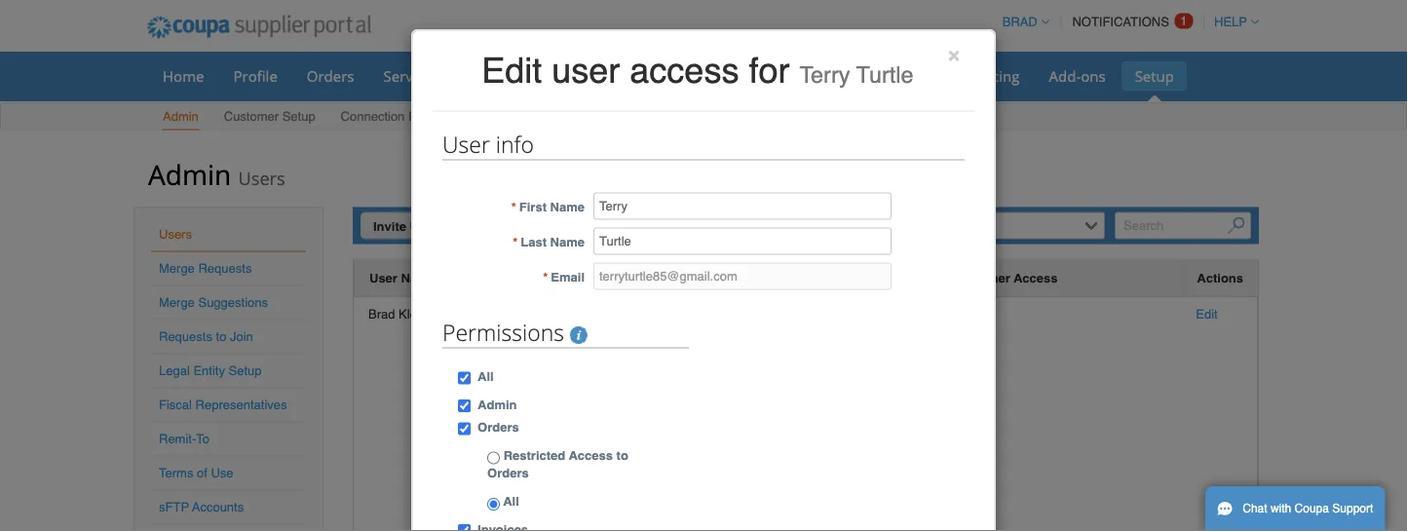 Task type: locate. For each thing, give the bounding box(es) containing it.
join
[[230, 329, 253, 344]]

permissions
[[712, 271, 787, 286], [442, 317, 570, 347]]

fiscal representatives link
[[159, 398, 287, 412]]

asn
[[549, 66, 578, 86]]

requests for merge requests
[[198, 261, 252, 276]]

1 horizontal spatial all
[[500, 494, 519, 509]]

0 horizontal spatial access
[[569, 448, 613, 463]]

2 vertical spatial name
[[401, 271, 436, 286]]

1 horizontal spatial customer
[[951, 271, 1011, 286]]

terms of use
[[159, 466, 234, 481]]

add-ons link
[[1037, 61, 1119, 91]]

info
[[496, 129, 534, 159]]

setup right 'ons'
[[1135, 66, 1174, 86]]

user right invite
[[410, 219, 438, 233]]

service/time sheets link
[[371, 61, 533, 91]]

all down restricted
[[500, 494, 519, 509]]

catalogs link
[[679, 61, 762, 91]]

to left join
[[216, 329, 226, 344]]

0 vertical spatial access
[[1014, 271, 1058, 286]]

users up merge requests
[[159, 227, 192, 242]]

0 horizontal spatial users
[[159, 227, 192, 242]]

access inside button
[[1014, 271, 1058, 286]]

user for user name
[[369, 271, 398, 286]]

orders up restricted
[[478, 420, 519, 435]]

to
[[216, 329, 226, 344], [617, 448, 628, 463]]

1 vertical spatial name
[[550, 235, 585, 249]]

customer for customer setup
[[224, 109, 279, 124]]

edit for edit
[[1196, 307, 1218, 321]]

profile link
[[221, 61, 290, 91]]

merge suggestions link
[[159, 295, 268, 310]]

0 vertical spatial *
[[511, 200, 516, 214]]

0 vertical spatial user
[[442, 129, 490, 159]]

2 vertical spatial *
[[543, 270, 548, 285]]

name right first
[[550, 200, 585, 214]]

invoices link
[[594, 61, 675, 91]]

0 vertical spatial setup
[[1135, 66, 1174, 86]]

invite user
[[373, 219, 438, 233]]

orders down restricted
[[487, 466, 529, 481]]

1 vertical spatial to
[[617, 448, 628, 463]]

chat with coupa support button
[[1206, 486, 1385, 531]]

0 vertical spatial edit
[[482, 50, 542, 91]]

0 vertical spatial to
[[216, 329, 226, 344]]

accounts
[[192, 500, 244, 515]]

* left email at left
[[543, 270, 548, 285]]

1 vertical spatial customer
[[951, 271, 1011, 286]]

1 horizontal spatial edit
[[1196, 307, 1218, 321]]

customer access
[[951, 271, 1058, 286]]

user name button
[[369, 268, 436, 289]]

with
[[1271, 502, 1292, 516]]

0 horizontal spatial user
[[369, 271, 398, 286]]

status button
[[634, 268, 673, 289]]

sftp
[[159, 500, 189, 515]]

admin down home link
[[163, 109, 199, 124]]

home
[[163, 66, 204, 86]]

sourcing
[[961, 66, 1020, 86]]

orders up connection
[[307, 66, 354, 86]]

2 vertical spatial user
[[369, 271, 398, 286]]

legal entity setup
[[159, 364, 262, 378]]

0 horizontal spatial customer
[[224, 109, 279, 124]]

0 vertical spatial customer
[[224, 109, 279, 124]]

access
[[1014, 271, 1058, 286], [569, 448, 613, 463]]

all down klobrad84@gmail.com link
[[478, 369, 494, 384]]

admin down admin link
[[148, 155, 231, 192]]

admin up restricted
[[478, 397, 517, 412]]

merge requests
[[159, 261, 252, 276]]

None text field
[[594, 192, 892, 220], [594, 263, 892, 290], [594, 192, 892, 220], [594, 263, 892, 290]]

permissions right status
[[712, 271, 787, 286]]

1 vertical spatial merge
[[159, 295, 195, 310]]

klo
[[399, 307, 417, 321]]

requests
[[408, 109, 462, 124], [198, 261, 252, 276], [159, 329, 212, 344]]

requests down service/time
[[408, 109, 462, 124]]

name up klo
[[401, 271, 436, 286]]

customer inside "link"
[[224, 109, 279, 124]]

users
[[238, 166, 285, 190], [159, 227, 192, 242]]

1 vertical spatial *
[[513, 235, 518, 249]]

* left first
[[511, 200, 516, 214]]

access inside the restricted access to orders
[[569, 448, 613, 463]]

terms of use link
[[159, 466, 234, 481]]

admin link
[[162, 105, 200, 130]]

requests up legal
[[159, 329, 212, 344]]

None radio
[[487, 452, 500, 465]]

business
[[779, 66, 839, 86]]

permissions button
[[712, 268, 787, 289]]

coupa supplier portal image
[[134, 3, 385, 52]]

None radio
[[487, 498, 500, 511]]

name right "last"
[[550, 235, 585, 249]]

orders inside the restricted access to orders
[[487, 466, 529, 481]]

merge down merge requests
[[159, 295, 195, 310]]

user
[[442, 129, 490, 159], [410, 219, 438, 233], [369, 271, 398, 286]]

for
[[749, 50, 790, 91]]

1 vertical spatial requests
[[198, 261, 252, 276]]

* for * last name
[[513, 235, 518, 249]]

1 horizontal spatial user
[[410, 219, 438, 233]]

edit for edit user access for terry turtle
[[482, 50, 542, 91]]

user left the info
[[442, 129, 490, 159]]

representatives
[[195, 398, 287, 412]]

users down customer setup "link"
[[238, 166, 285, 190]]

name for * last name
[[550, 235, 585, 249]]

None checkbox
[[458, 400, 471, 412], [458, 423, 471, 435], [458, 524, 471, 531], [458, 400, 471, 412], [458, 423, 471, 435], [458, 524, 471, 531]]

last
[[521, 235, 547, 249]]

legal entity setup link
[[159, 364, 262, 378]]

0 vertical spatial orders
[[307, 66, 354, 86]]

0 vertical spatial users
[[238, 166, 285, 190]]

1 merge from the top
[[159, 261, 195, 276]]

fiscal representatives
[[159, 398, 287, 412]]

profile
[[233, 66, 278, 86]]

*
[[511, 200, 516, 214], [513, 235, 518, 249], [543, 270, 548, 285]]

* first name
[[511, 200, 585, 214]]

user inside button
[[369, 271, 398, 286]]

orders link
[[294, 61, 367, 91]]

2 horizontal spatial setup
[[1135, 66, 1174, 86]]

terry
[[800, 61, 850, 88]]

1 vertical spatial setup
[[282, 109, 315, 124]]

customer setup
[[224, 109, 315, 124]]

merge down users link
[[159, 261, 195, 276]]

edit left the asn
[[482, 50, 542, 91]]

0 vertical spatial name
[[550, 200, 585, 214]]

2 vertical spatial orders
[[487, 466, 529, 481]]

chat with coupa support
[[1243, 502, 1374, 516]]

2 vertical spatial setup
[[229, 364, 262, 378]]

0 horizontal spatial setup
[[229, 364, 262, 378]]

0 vertical spatial requests
[[408, 109, 462, 124]]

klobrad84@gmail.com
[[466, 307, 592, 321]]

users inside admin users
[[238, 166, 285, 190]]

1 vertical spatial permissions
[[442, 317, 570, 347]]

setup down 'orders' link at top
[[282, 109, 315, 124]]

* left "last"
[[513, 235, 518, 249]]

admin
[[163, 109, 199, 124], [148, 155, 231, 192], [478, 397, 517, 412]]

1 horizontal spatial users
[[238, 166, 285, 190]]

orders
[[307, 66, 354, 86], [478, 420, 519, 435], [487, 466, 529, 481]]

to right restricted
[[617, 448, 628, 463]]

customer setup link
[[223, 105, 316, 130]]

edit down search text field
[[1196, 307, 1218, 321]]

permissions down * email
[[442, 317, 570, 347]]

2 horizontal spatial user
[[442, 129, 490, 159]]

None checkbox
[[458, 372, 471, 384]]

all
[[478, 369, 494, 384], [500, 494, 519, 509]]

× button
[[948, 42, 960, 66]]

2 merge from the top
[[159, 295, 195, 310]]

0 horizontal spatial edit
[[482, 50, 542, 91]]

requests up suggestions
[[198, 261, 252, 276]]

1 horizontal spatial to
[[617, 448, 628, 463]]

connection requests
[[341, 109, 462, 124]]

setup down join
[[229, 364, 262, 378]]

support
[[1333, 502, 1374, 516]]

1 vertical spatial edit
[[1196, 307, 1218, 321]]

1 vertical spatial access
[[569, 448, 613, 463]]

None text field
[[594, 228, 892, 255]]

0 vertical spatial merge
[[159, 261, 195, 276]]

turtle
[[856, 61, 914, 88]]

user up 'brad'
[[369, 271, 398, 286]]

0 vertical spatial all
[[478, 369, 494, 384]]

1 horizontal spatial access
[[1014, 271, 1058, 286]]

1 horizontal spatial setup
[[282, 109, 315, 124]]

catalogs
[[691, 66, 749, 86]]

merge requests link
[[159, 261, 252, 276]]

1 vertical spatial users
[[159, 227, 192, 242]]

chat
[[1243, 502, 1268, 516]]

name inside button
[[401, 271, 436, 286]]

setup
[[1135, 66, 1174, 86], [282, 109, 315, 124], [229, 364, 262, 378]]

merge for merge suggestions
[[159, 295, 195, 310]]

user name
[[369, 271, 436, 286]]

service/time
[[384, 66, 471, 86]]

0 vertical spatial permissions
[[712, 271, 787, 286]]

customer inside button
[[951, 271, 1011, 286]]



Task type: vqa. For each thing, say whether or not it's contained in the screenshot.
Section
no



Task type: describe. For each thing, give the bounding box(es) containing it.
to
[[196, 432, 210, 446]]

legal
[[159, 364, 190, 378]]

edit user access for terry turtle
[[482, 50, 914, 91]]

email
[[551, 270, 585, 285]]

requests to join
[[159, 329, 253, 344]]

access for restricted
[[569, 448, 613, 463]]

invite
[[373, 219, 406, 233]]

sourcing link
[[948, 61, 1033, 91]]

1 vertical spatial orders
[[478, 420, 519, 435]]

2 vertical spatial requests
[[159, 329, 212, 344]]

customer access button
[[951, 268, 1058, 289]]

remit-to link
[[159, 432, 210, 446]]

0 horizontal spatial permissions
[[442, 317, 570, 347]]

0 horizontal spatial to
[[216, 329, 226, 344]]

fiscal
[[159, 398, 192, 412]]

status
[[634, 271, 673, 286]]

restricted access to orders
[[487, 448, 628, 481]]

sftp accounts link
[[159, 500, 244, 515]]

users link
[[159, 227, 192, 242]]

of
[[197, 466, 207, 481]]

asn link
[[537, 61, 590, 91]]

remit-
[[159, 432, 196, 446]]

sheets
[[475, 66, 520, 86]]

connection requests link
[[340, 105, 463, 130]]

1 horizontal spatial permissions
[[712, 271, 787, 286]]

brad
[[368, 307, 395, 321]]

business performance
[[779, 66, 931, 86]]

setup link
[[1122, 61, 1187, 91]]

invite user link
[[361, 212, 451, 239]]

remit-to
[[159, 432, 210, 446]]

requests to join link
[[159, 329, 253, 344]]

merge suggestions
[[159, 295, 268, 310]]

first
[[519, 200, 547, 214]]

use
[[211, 466, 234, 481]]

Search text field
[[1115, 212, 1251, 239]]

×
[[948, 42, 960, 66]]

access for customer
[[1014, 271, 1058, 286]]

klobrad84@gmail.com link
[[466, 307, 592, 321]]

add-
[[1049, 66, 1081, 86]]

0 vertical spatial admin
[[163, 109, 199, 124]]

restricted
[[504, 448, 566, 463]]

2 vertical spatial admin
[[478, 397, 517, 412]]

admin users
[[148, 155, 285, 192]]

info image
[[570, 326, 588, 344]]

search image
[[1228, 217, 1245, 234]]

1 vertical spatial user
[[410, 219, 438, 233]]

business performance link
[[766, 61, 944, 91]]

1 vertical spatial admin
[[148, 155, 231, 192]]

to inside the restricted access to orders
[[617, 448, 628, 463]]

add-ons
[[1049, 66, 1106, 86]]

* email
[[543, 270, 585, 285]]

* last name
[[513, 235, 585, 249]]

customer for customer access
[[951, 271, 1011, 286]]

performance
[[843, 66, 931, 86]]

setup inside "link"
[[282, 109, 315, 124]]

suggestions
[[198, 295, 268, 310]]

user
[[552, 50, 620, 91]]

terms
[[159, 466, 193, 481]]

sftp accounts
[[159, 500, 244, 515]]

coupa
[[1295, 502, 1329, 516]]

service/time sheets
[[384, 66, 520, 86]]

1 vertical spatial all
[[500, 494, 519, 509]]

edit link
[[1196, 307, 1218, 321]]

ons
[[1081, 66, 1106, 86]]

connection
[[341, 109, 405, 124]]

merge for merge requests
[[159, 261, 195, 276]]

* for * first name
[[511, 200, 516, 214]]

user for user info
[[442, 129, 490, 159]]

user info
[[442, 129, 534, 159]]

name for * first name
[[550, 200, 585, 214]]

entity
[[193, 364, 225, 378]]

brad klo
[[368, 307, 417, 321]]

requests for connection requests
[[408, 109, 462, 124]]

* for * email
[[543, 270, 548, 285]]

home link
[[150, 61, 217, 91]]

invoices
[[607, 66, 662, 86]]

0 horizontal spatial all
[[478, 369, 494, 384]]



